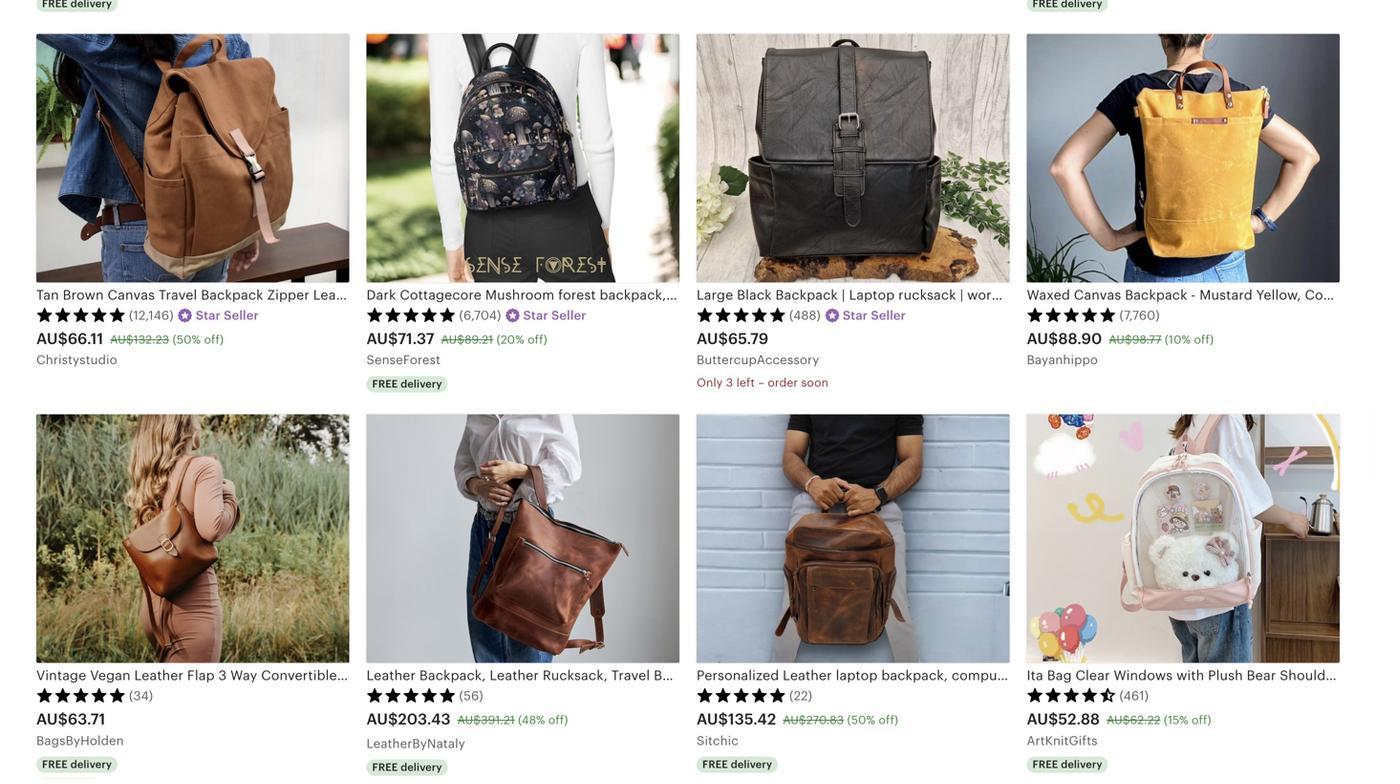 Task type: locate. For each thing, give the bounding box(es) containing it.
0 horizontal spatial seller
[[224, 308, 259, 323]]

free
[[372, 378, 398, 390], [42, 758, 68, 770], [703, 758, 728, 770], [1033, 758, 1059, 770], [372, 761, 398, 773]]

seller right (12,146)
[[224, 308, 259, 323]]

free delivery down bagsbyholden
[[42, 758, 112, 770]]

(50%
[[173, 333, 201, 346], [847, 713, 876, 726]]

free down senseforest
[[372, 378, 398, 390]]

free down leatherbynataly
[[372, 761, 398, 773]]

off) for 88.90
[[1194, 333, 1214, 346]]

3 seller from the left
[[871, 308, 906, 323]]

5 out of 5 stars image up 65.79
[[697, 307, 787, 322]]

0 horizontal spatial star
[[196, 308, 221, 323]]

free down bagsbyholden
[[42, 758, 68, 770]]

au$ down "(7,760)"
[[1109, 333, 1132, 346]]

free delivery down sitchic on the right of the page
[[703, 758, 772, 770]]

au$ 88.90 au$ 98.77 (10% off) bayanhippo
[[1027, 330, 1214, 367]]

off) for 71.37
[[528, 333, 547, 346]]

au$ up leatherbynataly
[[367, 711, 398, 728]]

2 horizontal spatial star
[[843, 308, 868, 323]]

(50% for 66.11
[[173, 333, 201, 346]]

au$ down (56)
[[457, 713, 481, 726]]

vintage vegan leather flap 3 way convertible backpack for women simple lady handbag classic retro casual daypack (brown/black/green/red) image
[[36, 414, 349, 663]]

(50% right 270.83
[[847, 713, 876, 726]]

5 out of 5 stars image for 71.37
[[367, 307, 456, 322]]

off) right 132.23 in the left of the page
[[204, 333, 224, 346]]

au$
[[36, 330, 68, 348], [367, 330, 398, 348], [697, 330, 728, 348], [1027, 330, 1059, 348], [110, 333, 134, 346], [441, 333, 465, 346], [1109, 333, 1132, 346], [36, 711, 68, 728], [367, 711, 398, 728], [697, 711, 728, 728], [1027, 711, 1059, 728], [457, 713, 481, 726], [783, 713, 806, 726], [1107, 713, 1130, 726]]

seller right (488)
[[871, 308, 906, 323]]

(22)
[[790, 689, 813, 703]]

0 vertical spatial (50%
[[173, 333, 201, 346]]

au$ down (22)
[[783, 713, 806, 726]]

star seller right (12,146)
[[196, 308, 259, 323]]

delivery down sitchic on the right of the page
[[731, 758, 772, 770]]

(20%
[[497, 333, 525, 346]]

2 seller from the left
[[551, 308, 586, 323]]

au$ 52.88 au$ 62.22 (15% off) artknitgifts
[[1027, 711, 1212, 748]]

au$ down (6,704)
[[441, 333, 465, 346]]

au$ 203.43 au$ 391.21 (48% off)
[[367, 711, 568, 728]]

(56)
[[459, 689, 483, 703]]

au$ inside au$ 63.71 bagsbyholden
[[36, 711, 68, 728]]

seller
[[224, 308, 259, 323], [551, 308, 586, 323], [871, 308, 906, 323]]

delivery down leatherbynataly
[[401, 761, 442, 773]]

au$ up sitchic on the right of the page
[[697, 711, 728, 728]]

au$ up the only
[[697, 330, 728, 348]]

89.21
[[465, 333, 493, 346]]

bayanhippo
[[1027, 353, 1098, 367]]

star right (12,146)
[[196, 308, 221, 323]]

5 out of 5 stars image for 135.42
[[697, 687, 787, 703]]

2 horizontal spatial seller
[[871, 308, 906, 323]]

62.22
[[1130, 713, 1161, 726]]

delivery
[[401, 378, 442, 390], [70, 758, 112, 770], [731, 758, 772, 770], [1061, 758, 1103, 770], [401, 761, 442, 773]]

free delivery for 71.37
[[372, 378, 442, 390]]

off) inside the au$ 203.43 au$ 391.21 (48% off)
[[549, 713, 568, 726]]

off) inside au$ 71.37 au$ 89.21 (20% off) senseforest
[[528, 333, 547, 346]]

free delivery down senseforest
[[372, 378, 442, 390]]

off) right the (15%
[[1192, 713, 1212, 726]]

1 seller from the left
[[224, 308, 259, 323]]

1 horizontal spatial seller
[[551, 308, 586, 323]]

off) inside "au$ 88.90 au$ 98.77 (10% off) bayanhippo"
[[1194, 333, 1214, 346]]

off)
[[204, 333, 224, 346], [528, 333, 547, 346], [1194, 333, 1214, 346], [549, 713, 568, 726], [879, 713, 899, 726], [1192, 713, 1212, 726]]

au$ up bagsbyholden
[[36, 711, 68, 728]]

1 vertical spatial (50%
[[847, 713, 876, 726]]

off) inside au$ 66.11 au$ 132.23 (50% off) christystudio
[[204, 333, 224, 346]]

star for 66.11
[[196, 308, 221, 323]]

71.37
[[398, 330, 435, 348]]

free delivery down leatherbynataly
[[372, 761, 442, 773]]

free down sitchic on the right of the page
[[703, 758, 728, 770]]

4.5 out of 5 stars image
[[1027, 687, 1117, 703]]

delivery down bagsbyholden
[[70, 758, 112, 770]]

(488)
[[790, 308, 821, 323]]

5 out of 5 stars image up 71.37
[[367, 307, 456, 322]]

off) inside au$ 52.88 au$ 62.22 (15% off) artknitgifts
[[1192, 713, 1212, 726]]

free delivery down artknitgifts
[[1033, 758, 1103, 770]]

5 out of 5 stars image for 203.43
[[367, 687, 456, 703]]

order
[[768, 376, 798, 389]]

5 out of 5 stars image up 88.90
[[1027, 307, 1117, 322]]

bagsbyholden
[[36, 733, 124, 748]]

star seller up the "(20%"
[[523, 308, 586, 323]]

3 star seller from the left
[[843, 308, 906, 323]]

2 star seller from the left
[[523, 308, 586, 323]]

1 star seller from the left
[[196, 308, 259, 323]]

au$ 66.11 au$ 132.23 (50% off) christystudio
[[36, 330, 224, 367]]

christystudio
[[36, 353, 117, 367]]

0 horizontal spatial star seller
[[196, 308, 259, 323]]

270.83
[[806, 713, 844, 726]]

free for 71.37
[[372, 378, 398, 390]]

2 star from the left
[[523, 308, 548, 323]]

off) inside au$ 135.42 au$ 270.83 (50% off) sitchic
[[879, 713, 899, 726]]

(50% for 135.42
[[847, 713, 876, 726]]

tan brown canvas travel backpack zipper leather strap diaper backpack , 15" laptop collage satchel rucksack - no.108 marken image
[[36, 34, 349, 283]]

free for 135.42
[[703, 758, 728, 770]]

off) right 270.83
[[879, 713, 899, 726]]

(50% inside au$ 135.42 au$ 270.83 (50% off) sitchic
[[847, 713, 876, 726]]

(6,704)
[[459, 308, 501, 323]]

3 star from the left
[[843, 308, 868, 323]]

5 out of 5 stars image for 66.11
[[36, 307, 126, 322]]

1 star from the left
[[196, 308, 221, 323]]

au$ down the (461)
[[1107, 713, 1130, 726]]

free down artknitgifts
[[1033, 758, 1059, 770]]

delivery for 135.42
[[731, 758, 772, 770]]

off) right (48%
[[549, 713, 568, 726]]

5 out of 5 stars image up "135.42"
[[697, 687, 787, 703]]

98.77
[[1132, 333, 1162, 346]]

1 horizontal spatial star
[[523, 308, 548, 323]]

391.21
[[481, 713, 515, 726]]

star seller right (488)
[[843, 308, 906, 323]]

au$ 135.42 au$ 270.83 (50% off) sitchic
[[697, 711, 899, 748]]

only
[[697, 376, 723, 389]]

off) for 52.88
[[1192, 713, 1212, 726]]

star up the "(20%"
[[523, 308, 548, 323]]

0 horizontal spatial (50%
[[173, 333, 201, 346]]

off) for 203.43
[[549, 713, 568, 726]]

au$ inside the au$ 203.43 au$ 391.21 (48% off)
[[457, 713, 481, 726]]

1 horizontal spatial star seller
[[523, 308, 586, 323]]

2 horizontal spatial star seller
[[843, 308, 906, 323]]

off) right (10%
[[1194, 333, 1214, 346]]

delivery down senseforest
[[401, 378, 442, 390]]

63.71
[[68, 711, 106, 728]]

buttercupaccessory
[[697, 353, 820, 367]]

5 out of 5 stars image
[[36, 307, 126, 322], [367, 307, 456, 322], [697, 307, 787, 322], [1027, 307, 1117, 322], [36, 687, 126, 703], [367, 687, 456, 703], [697, 687, 787, 703]]

off) for 135.42
[[879, 713, 899, 726]]

1 horizontal spatial (50%
[[847, 713, 876, 726]]

au$ up bayanhippo
[[1027, 330, 1059, 348]]

dark cottagecore mushroom forest backpack, whimsical witchy forager mini vegan leather backpack, cute nature lover back to school day pack image
[[367, 34, 680, 283]]

5 out of 5 stars image up 66.11
[[36, 307, 126, 322]]

seller right (6,704)
[[551, 308, 586, 323]]

(50% inside au$ 66.11 au$ 132.23 (50% off) christystudio
[[173, 333, 201, 346]]

au$ up senseforest
[[367, 330, 398, 348]]

5 out of 5 stars image up '203.43'
[[367, 687, 456, 703]]

65.79
[[728, 330, 769, 348]]

star seller
[[196, 308, 259, 323], [523, 308, 586, 323], [843, 308, 906, 323]]

(12,146)
[[129, 308, 174, 323]]

star right (488)
[[843, 308, 868, 323]]

star
[[196, 308, 221, 323], [523, 308, 548, 323], [843, 308, 868, 323]]

off) right the "(20%"
[[528, 333, 547, 346]]

free delivery
[[372, 378, 442, 390], [42, 758, 112, 770], [703, 758, 772, 770], [1033, 758, 1103, 770], [372, 761, 442, 773]]

free for 52.88
[[1033, 758, 1059, 770]]

52.88
[[1059, 711, 1100, 728]]

delivery down artknitgifts
[[1061, 758, 1103, 770]]

(50% right 132.23 in the left of the page
[[173, 333, 201, 346]]



Task type: vqa. For each thing, say whether or not it's contained in the screenshot.


Task type: describe. For each thing, give the bounding box(es) containing it.
senseforest
[[367, 353, 441, 367]]

(7,760)
[[1120, 308, 1160, 323]]

132.23
[[134, 333, 169, 346]]

203.43
[[398, 711, 451, 728]]

au$ 63.71 bagsbyholden
[[36, 711, 124, 748]]

personalized leather laptop backpack, computer black genuine leather carrier, back pack leather laptop unisex traveling bag image
[[697, 414, 1010, 663]]

artknitgifts
[[1027, 733, 1098, 748]]

(10%
[[1165, 333, 1191, 346]]

(34)
[[129, 689, 153, 703]]

ita bag clear windows with plush bear shoulder bag, ita backpack for pins display, daily backpack, student backpack, everyday backpack image
[[1027, 414, 1340, 663]]

free delivery for 135.42
[[703, 758, 772, 770]]

star seller for 71.37
[[523, 308, 586, 323]]

free delivery for 52.88
[[1033, 758, 1103, 770]]

leather backpack, leather rucksack, travel bag, womens backpack, leather handbag, leather purse, brown backpack, womens rucksack, backpack image
[[367, 414, 680, 663]]

5 out of 5 stars image for 88.90
[[1027, 307, 1117, 322]]

3
[[726, 376, 733, 389]]

seller for 71.37
[[551, 308, 586, 323]]

delivery for 71.37
[[401, 378, 442, 390]]

star seller for 66.11
[[196, 308, 259, 323]]

free delivery for 63.71
[[42, 758, 112, 770]]

free for 63.71
[[42, 758, 68, 770]]

large black backpack | laptop rucksack | work bag |large laptop bag | travel backpack | rustic backpack | vintage backpack | smart work bag. image
[[697, 34, 1010, 283]]

au$ up artknitgifts
[[1027, 711, 1059, 728]]

(48%
[[518, 713, 545, 726]]

88.90
[[1059, 330, 1102, 348]]

(461)
[[1120, 689, 1149, 703]]

5 out of 5 stars image up 63.71
[[36, 687, 126, 703]]

au$ up christystudio
[[36, 330, 68, 348]]

au$ inside au$ 65.79 buttercupaccessory only 3 left – order soon
[[697, 330, 728, 348]]

off) for 66.11
[[204, 333, 224, 346]]

au$ 65.79 buttercupaccessory only 3 left – order soon
[[697, 330, 829, 389]]

66.11
[[68, 330, 103, 348]]

delivery for 52.88
[[1061, 758, 1103, 770]]

delivery for 63.71
[[70, 758, 112, 770]]

star for 71.37
[[523, 308, 548, 323]]

leatherbynataly
[[367, 736, 465, 751]]

soon
[[801, 376, 829, 389]]

left –
[[737, 376, 765, 389]]

waxed canvas backpack - mustard yellow, convertible backpack, diaper backpack, a3, rucksacks - mellow yellow image
[[1027, 34, 1340, 283]]

au$ 71.37 au$ 89.21 (20% off) senseforest
[[367, 330, 547, 367]]

au$ right 66.11
[[110, 333, 134, 346]]

sitchic
[[697, 733, 739, 748]]

seller for 66.11
[[224, 308, 259, 323]]

135.42
[[728, 711, 776, 728]]

(15%
[[1164, 713, 1189, 726]]



